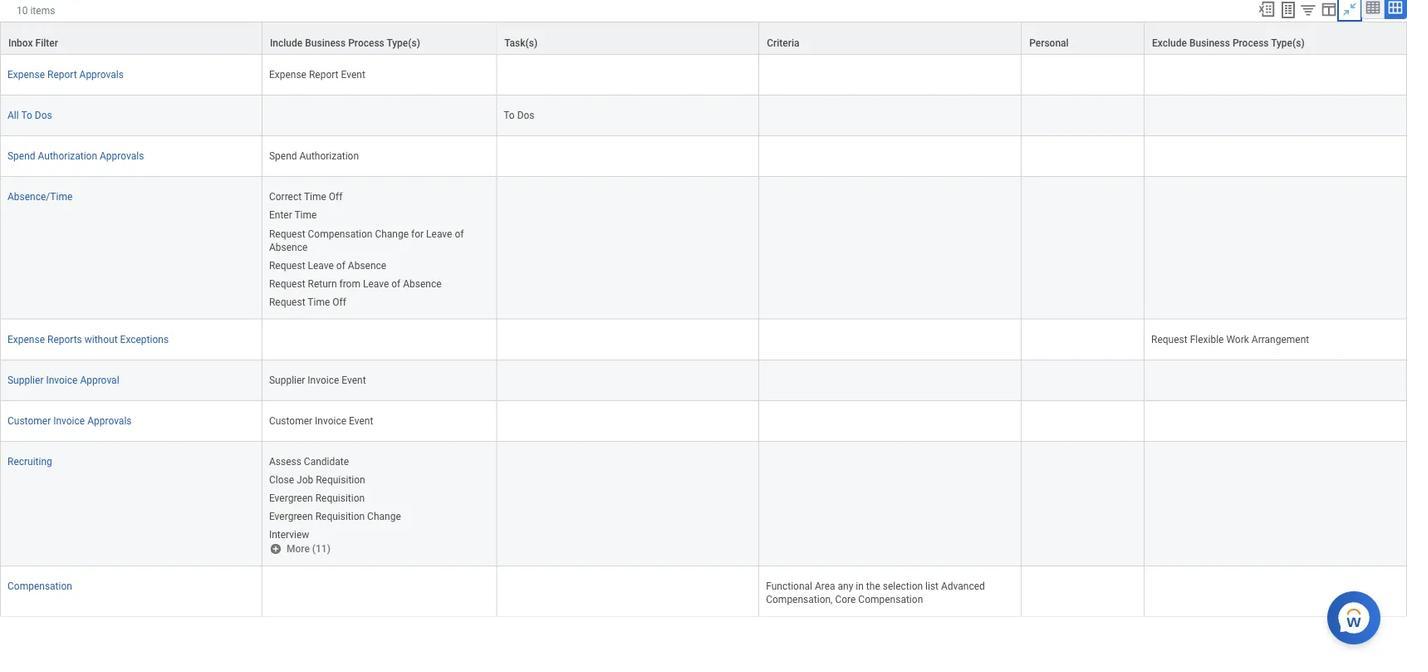Task type: describe. For each thing, give the bounding box(es) containing it.
core
[[835, 594, 856, 606]]

process for include business process type(s)
[[348, 37, 385, 49]]

list
[[926, 581, 939, 592]]

spend authorization
[[269, 151, 359, 162]]

request compensation change for leave of absence
[[269, 228, 464, 253]]

event for expense report event
[[341, 69, 365, 81]]

invoice for customer invoice approvals
[[53, 415, 85, 427]]

request time off
[[269, 296, 346, 308]]

area
[[815, 581, 835, 592]]

row containing recruiting
[[0, 442, 1407, 567]]

row containing supplier invoice approval
[[0, 360, 1407, 401]]

2 dos from the left
[[517, 110, 535, 121]]

request for request flexible work arrangement
[[1152, 334, 1188, 345]]

row containing expense report approvals
[[0, 55, 1407, 96]]

spend for spend authorization
[[269, 151, 297, 162]]

correct time off
[[269, 191, 343, 203]]

approvals for spend authorization approvals
[[100, 151, 144, 162]]

invoice for customer invoice event
[[315, 415, 347, 427]]

0 horizontal spatial of
[[336, 260, 346, 271]]

leave inside request compensation change for leave of absence
[[426, 228, 452, 240]]

click to view/edit grid preferences image
[[1320, 0, 1338, 18]]

assess candidate
[[269, 456, 349, 468]]

row containing all to dos
[[0, 96, 1407, 136]]

evergreen requisition change element
[[269, 508, 401, 523]]

supplier invoice event element
[[269, 371, 366, 386]]

spend for spend authorization approvals
[[7, 151, 35, 162]]

request flexible work arrangement
[[1152, 334, 1310, 345]]

request flexible work arrangement element
[[1152, 330, 1310, 345]]

expense reports without exceptions
[[7, 334, 169, 345]]

absence/time link
[[7, 188, 72, 203]]

advanced
[[941, 581, 985, 592]]

filter
[[35, 37, 58, 49]]

personal button
[[1022, 22, 1144, 54]]

enter time element
[[269, 206, 317, 221]]

select to filter grid data image
[[1299, 1, 1318, 18]]

expense for expense report approvals
[[7, 69, 45, 81]]

request leave of absence
[[269, 260, 387, 271]]

enter
[[269, 210, 292, 221]]

2 vertical spatial leave
[[363, 278, 389, 290]]

exclude business process type(s)
[[1152, 37, 1305, 49]]

evergreen for evergreen requisition
[[269, 493, 313, 504]]

any
[[838, 581, 854, 592]]

customer for customer invoice event
[[269, 415, 313, 427]]

supplier for supplier invoice event
[[269, 375, 305, 386]]

supplier for supplier invoice approval
[[7, 375, 44, 386]]

interview element
[[269, 526, 309, 541]]

customer for customer invoice approvals
[[7, 415, 51, 427]]

expense report approvals
[[7, 69, 124, 81]]

interview
[[269, 529, 309, 541]]

request return from leave of absence element
[[269, 275, 442, 290]]

expense report approvals link
[[7, 66, 124, 81]]

without
[[85, 334, 118, 345]]

business for exclude
[[1190, 37, 1230, 49]]

table image
[[1365, 0, 1382, 16]]

supplier invoice event
[[269, 375, 366, 386]]

task(s) button
[[497, 22, 759, 54]]

1 dos from the left
[[35, 110, 52, 121]]

all to dos
[[7, 110, 52, 121]]

row containing inbox filter
[[0, 22, 1407, 55]]

row containing absence/time
[[0, 177, 1407, 320]]

report for event
[[309, 69, 339, 81]]

for
[[411, 228, 424, 240]]

exclude business process type(s) button
[[1145, 22, 1407, 54]]

change for compensation
[[375, 228, 409, 240]]

2 to from the left
[[504, 110, 515, 121]]

customer invoice event element
[[269, 412, 373, 427]]

expense report event
[[269, 69, 365, 81]]

reports
[[47, 334, 82, 345]]

items
[[30, 5, 55, 17]]

recruiting link
[[7, 453, 52, 468]]

functional
[[766, 581, 813, 592]]

correct
[[269, 191, 302, 203]]

inbox filter button
[[1, 22, 262, 54]]

customer invoice approvals
[[7, 415, 132, 427]]

change for requisition
[[367, 511, 401, 523]]

10
[[17, 5, 28, 17]]

request for request time off
[[269, 296, 305, 308]]

0 vertical spatial requisition
[[316, 474, 365, 486]]

off for request time off
[[333, 296, 346, 308]]

supplier invoice approval link
[[7, 371, 119, 386]]

items selected list containing correct time off
[[269, 188, 490, 309]]

off for correct time off
[[329, 191, 343, 203]]

business for include
[[305, 37, 346, 49]]

return
[[308, 278, 337, 290]]

the
[[866, 581, 880, 592]]

invoice for supplier invoice event
[[308, 375, 339, 386]]

in
[[856, 581, 864, 592]]

criteria button
[[760, 22, 1021, 54]]

time for correct
[[304, 191, 326, 203]]

row containing spend authorization approvals
[[0, 136, 1407, 177]]

include
[[270, 37, 303, 49]]

candidate
[[304, 456, 349, 468]]

exclude
[[1152, 37, 1187, 49]]

absence/time
[[7, 191, 72, 203]]

expand table image
[[1387, 0, 1404, 16]]

expense reports without exceptions link
[[7, 330, 169, 345]]

items selected list containing assess candidate
[[269, 453, 428, 542]]

exceptions
[[120, 334, 169, 345]]

expense for expense reports without exceptions
[[7, 334, 45, 345]]

spend authorization approvals
[[7, 151, 144, 162]]

from
[[339, 278, 361, 290]]



Task type: vqa. For each thing, say whether or not it's contained in the screenshot.
Customer Invoice Event Event
yes



Task type: locate. For each thing, give the bounding box(es) containing it.
0 horizontal spatial supplier
[[7, 375, 44, 386]]

evergreen requisition change
[[269, 511, 401, 523]]

all
[[7, 110, 19, 121]]

2 report from the left
[[309, 69, 339, 81]]

expense for expense report event
[[269, 69, 307, 81]]

2 customer from the left
[[269, 415, 313, 427]]

request
[[269, 228, 305, 240], [269, 260, 305, 271], [269, 278, 305, 290], [269, 296, 305, 308], [1152, 334, 1188, 345]]

requisition up evergreen requisition change element
[[315, 493, 365, 504]]

expense down the include
[[269, 69, 307, 81]]

to dos
[[504, 110, 535, 121]]

1 process from the left
[[348, 37, 385, 49]]

spend authorization element
[[269, 147, 359, 162]]

invoice up candidate
[[315, 415, 347, 427]]

1 spend from the left
[[7, 151, 35, 162]]

of
[[455, 228, 464, 240], [336, 260, 346, 271], [392, 278, 401, 290]]

cell
[[497, 55, 760, 96], [760, 55, 1022, 96], [1022, 55, 1145, 96], [1145, 55, 1407, 96], [262, 96, 497, 136], [760, 96, 1022, 136], [1022, 96, 1145, 136], [1145, 96, 1407, 136], [497, 136, 760, 177], [760, 136, 1022, 177], [1022, 136, 1145, 177], [1145, 136, 1407, 177], [497, 177, 760, 320], [760, 177, 1022, 320], [1022, 177, 1145, 320], [1145, 177, 1407, 320], [262, 320, 497, 360], [497, 320, 760, 360], [760, 320, 1022, 360], [1022, 320, 1145, 360], [497, 360, 760, 401], [760, 360, 1022, 401], [1022, 360, 1145, 401], [1145, 360, 1407, 401], [497, 401, 760, 442], [760, 401, 1022, 442], [1022, 401, 1145, 442], [1145, 401, 1407, 442], [497, 442, 760, 567], [760, 442, 1022, 567], [1022, 442, 1145, 567], [1145, 442, 1407, 567], [262, 567, 497, 617], [497, 567, 760, 617], [1022, 567, 1145, 617], [1145, 567, 1407, 617]]

1 horizontal spatial report
[[309, 69, 339, 81]]

process up expense report event element
[[348, 37, 385, 49]]

1 horizontal spatial absence
[[348, 260, 387, 271]]

of inside request compensation change for leave of absence
[[455, 228, 464, 240]]

approvals for customer invoice approvals
[[87, 415, 132, 427]]

2 vertical spatial requisition
[[315, 511, 365, 523]]

0 horizontal spatial process
[[348, 37, 385, 49]]

to down the task(s)
[[504, 110, 515, 121]]

expense inside "link"
[[7, 334, 45, 345]]

assess
[[269, 456, 301, 468]]

absence inside request compensation change for leave of absence
[[269, 241, 308, 253]]

invoice inside 'link'
[[53, 415, 85, 427]]

approvals inside the spend authorization approvals link
[[100, 151, 144, 162]]

invoice left approval
[[46, 375, 78, 386]]

authorization up the correct time off element
[[300, 151, 359, 162]]

business up expense report event element
[[305, 37, 346, 49]]

report down include business process type(s)
[[309, 69, 339, 81]]

compensation inside functional area any in the selection list advanced compensation, core compensation
[[859, 594, 923, 606]]

absence down enter time
[[269, 241, 308, 253]]

2 vertical spatial time
[[308, 296, 330, 308]]

work
[[1227, 334, 1249, 345]]

1 vertical spatial leave
[[308, 260, 334, 271]]

1 vertical spatial change
[[367, 511, 401, 523]]

1 customer from the left
[[7, 415, 51, 427]]

2 spend from the left
[[269, 151, 297, 162]]

invoice up customer invoice event element
[[308, 375, 339, 386]]

2 evergreen from the top
[[269, 511, 313, 523]]

2 vertical spatial approvals
[[87, 415, 132, 427]]

event down supplier invoice event
[[349, 415, 373, 427]]

1 vertical spatial of
[[336, 260, 346, 271]]

0 horizontal spatial compensation
[[7, 581, 72, 592]]

1 row from the top
[[0, 22, 1407, 55]]

personal
[[1030, 37, 1069, 49]]

time up enter time element
[[304, 191, 326, 203]]

change inside request compensation change for leave of absence
[[375, 228, 409, 240]]

absence up request return from leave of absence element
[[348, 260, 387, 271]]

leave
[[426, 228, 452, 240], [308, 260, 334, 271], [363, 278, 389, 290]]

1 vertical spatial compensation
[[7, 581, 72, 592]]

invoice down supplier invoice approval
[[53, 415, 85, 427]]

shrink image
[[1341, 0, 1359, 18]]

include business process type(s)
[[270, 37, 420, 49]]

3 row from the top
[[0, 96, 1407, 136]]

type(s) for exclude business process type(s)
[[1271, 37, 1305, 49]]

all to dos link
[[7, 106, 52, 121]]

1 vertical spatial time
[[294, 210, 317, 221]]

row containing expense reports without exceptions
[[0, 320, 1407, 360]]

recruiting
[[7, 456, 52, 468]]

enter time
[[269, 210, 317, 221]]

absence
[[269, 241, 308, 253], [348, 260, 387, 271], [403, 278, 442, 290]]

0 horizontal spatial customer
[[7, 415, 51, 427]]

0 horizontal spatial report
[[47, 69, 77, 81]]

type(s) for include business process type(s)
[[387, 37, 420, 49]]

authorization up absence/time link
[[38, 151, 97, 162]]

request inside request compensation change for leave of absence
[[269, 228, 305, 240]]

report
[[47, 69, 77, 81], [309, 69, 339, 81]]

8 row from the top
[[0, 401, 1407, 442]]

dos
[[35, 110, 52, 121], [517, 110, 535, 121]]

request for request leave of absence
[[269, 260, 305, 271]]

10 items
[[17, 5, 55, 17]]

correct time off element
[[269, 188, 343, 203]]

dos down the task(s)
[[517, 110, 535, 121]]

2 supplier from the left
[[269, 375, 305, 386]]

selection
[[883, 581, 923, 592]]

event down include business process type(s)
[[341, 69, 365, 81]]

event up customer invoice event element
[[342, 375, 366, 386]]

off down from
[[333, 296, 346, 308]]

invoice inside 'element'
[[308, 375, 339, 386]]

customer up the recruiting link
[[7, 415, 51, 427]]

invoice for supplier invoice approval
[[46, 375, 78, 386]]

approvals
[[79, 69, 124, 81], [100, 151, 144, 162], [87, 415, 132, 427]]

0 vertical spatial off
[[329, 191, 343, 203]]

requisition down evergreen requisition
[[315, 511, 365, 523]]

leave right "for"
[[426, 228, 452, 240]]

2 horizontal spatial compensation
[[859, 594, 923, 606]]

row containing compensation
[[0, 567, 1407, 617]]

2 horizontal spatial leave
[[426, 228, 452, 240]]

supplier
[[7, 375, 44, 386], [269, 375, 305, 386]]

request for request return from leave of absence
[[269, 278, 305, 290]]

0 horizontal spatial leave
[[308, 260, 334, 271]]

2 vertical spatial compensation
[[859, 594, 923, 606]]

authorization for spend authorization
[[300, 151, 359, 162]]

workday assistant region
[[1328, 585, 1387, 645]]

time for request
[[308, 296, 330, 308]]

more (11)
[[287, 543, 331, 555]]

0 vertical spatial items selected list
[[269, 188, 490, 309]]

10 row from the top
[[0, 567, 1407, 617]]

1 to from the left
[[21, 110, 32, 121]]

0 horizontal spatial type(s)
[[387, 37, 420, 49]]

9 row from the top
[[0, 442, 1407, 567]]

items selected list
[[269, 188, 490, 309], [269, 453, 428, 542]]

0 horizontal spatial business
[[305, 37, 346, 49]]

export to excel image
[[1258, 0, 1276, 18]]

1 horizontal spatial authorization
[[300, 151, 359, 162]]

1 vertical spatial requisition
[[315, 493, 365, 504]]

request for request compensation change for leave of absence
[[269, 228, 305, 240]]

task(s)
[[505, 37, 538, 49]]

2 authorization from the left
[[300, 151, 359, 162]]

to dos element
[[504, 106, 535, 121]]

spend up correct at the top of the page
[[269, 151, 297, 162]]

request leave of absence element
[[269, 256, 387, 271]]

1 vertical spatial evergreen
[[269, 511, 313, 523]]

0 horizontal spatial spend
[[7, 151, 35, 162]]

invoice
[[46, 375, 78, 386], [308, 375, 339, 386], [53, 415, 85, 427], [315, 415, 347, 427]]

1 evergreen from the top
[[269, 493, 313, 504]]

requisition down candidate
[[316, 474, 365, 486]]

2 business from the left
[[1190, 37, 1230, 49]]

close
[[269, 474, 294, 486]]

0 vertical spatial of
[[455, 228, 464, 240]]

1 horizontal spatial supplier
[[269, 375, 305, 386]]

toolbar
[[1250, 0, 1407, 22]]

approvals inside customer invoice approvals 'link'
[[87, 415, 132, 427]]

6 row from the top
[[0, 320, 1407, 360]]

1 horizontal spatial business
[[1190, 37, 1230, 49]]

to right all
[[21, 110, 32, 121]]

spend down all
[[7, 151, 35, 162]]

evergreen for evergreen requisition change
[[269, 511, 313, 523]]

0 horizontal spatial dos
[[35, 110, 52, 121]]

close job requisition
[[269, 474, 365, 486]]

event for customer invoice event
[[349, 415, 373, 427]]

supplier invoice approval
[[7, 375, 119, 386]]

1 vertical spatial absence
[[348, 260, 387, 271]]

1 vertical spatial items selected list
[[269, 453, 428, 542]]

event for supplier invoice event
[[342, 375, 366, 386]]

job
[[297, 474, 313, 486]]

0 vertical spatial evergreen
[[269, 493, 313, 504]]

export to worksheets image
[[1279, 0, 1299, 20]]

flexible
[[1190, 334, 1224, 345]]

2 type(s) from the left
[[1271, 37, 1305, 49]]

time down "return" at the top left of page
[[308, 296, 330, 308]]

1 horizontal spatial spend
[[269, 151, 297, 162]]

1 horizontal spatial leave
[[363, 278, 389, 290]]

1 vertical spatial event
[[342, 375, 366, 386]]

authorization for spend authorization approvals
[[38, 151, 97, 162]]

2 row from the top
[[0, 55, 1407, 96]]

5 row from the top
[[0, 177, 1407, 320]]

customer invoice approvals link
[[7, 412, 132, 427]]

request time off element
[[269, 293, 346, 308]]

expense
[[7, 69, 45, 81], [269, 69, 307, 81], [7, 334, 45, 345]]

2 horizontal spatial absence
[[403, 278, 442, 290]]

of right from
[[392, 278, 401, 290]]

evergreen
[[269, 493, 313, 504], [269, 511, 313, 523]]

approvals for expense report approvals
[[79, 69, 124, 81]]

2 vertical spatial event
[[349, 415, 373, 427]]

approvals inside expense report approvals link
[[79, 69, 124, 81]]

to
[[21, 110, 32, 121], [504, 110, 515, 121]]

customer
[[7, 415, 51, 427], [269, 415, 313, 427]]

1 items selected list from the top
[[269, 188, 490, 309]]

1 horizontal spatial of
[[392, 278, 401, 290]]

expense left the reports
[[7, 334, 45, 345]]

supplier up customer invoice event element
[[269, 375, 305, 386]]

2 items selected list from the top
[[269, 453, 428, 542]]

1 horizontal spatial process
[[1233, 37, 1269, 49]]

process down export to excel "image"
[[1233, 37, 1269, 49]]

request compensation change for leave of absence element
[[269, 225, 464, 253]]

1 vertical spatial off
[[333, 296, 346, 308]]

1 type(s) from the left
[[387, 37, 420, 49]]

evergreen requisition element
[[269, 489, 365, 504]]

functional area any in the selection list advanced compensation, core compensation
[[766, 581, 988, 606]]

business
[[305, 37, 346, 49], [1190, 37, 1230, 49]]

event inside 'element'
[[342, 375, 366, 386]]

off
[[329, 191, 343, 203], [333, 296, 346, 308]]

report for approvals
[[47, 69, 77, 81]]

1 horizontal spatial compensation
[[308, 228, 373, 240]]

0 horizontal spatial to
[[21, 110, 32, 121]]

report down 'filter'
[[47, 69, 77, 81]]

0 vertical spatial approvals
[[79, 69, 124, 81]]

compensation,
[[766, 594, 833, 606]]

(11)
[[312, 543, 331, 555]]

of right "for"
[[455, 228, 464, 240]]

process
[[348, 37, 385, 49], [1233, 37, 1269, 49]]

leave up "return" at the top left of page
[[308, 260, 334, 271]]

evergreen requisition
[[269, 493, 365, 504]]

business right exclude
[[1190, 37, 1230, 49]]

expense report event element
[[269, 66, 365, 81]]

event
[[341, 69, 365, 81], [342, 375, 366, 386], [349, 415, 373, 427]]

criteria
[[767, 37, 800, 49]]

assess candidate element
[[269, 453, 349, 468]]

1 supplier from the left
[[7, 375, 44, 386]]

requisition for evergreen requisition
[[315, 493, 365, 504]]

type(s)
[[387, 37, 420, 49], [1271, 37, 1305, 49]]

0 vertical spatial compensation
[[308, 228, 373, 240]]

row
[[0, 22, 1407, 55], [0, 55, 1407, 96], [0, 96, 1407, 136], [0, 136, 1407, 177], [0, 177, 1407, 320], [0, 320, 1407, 360], [0, 360, 1407, 401], [0, 401, 1407, 442], [0, 442, 1407, 567], [0, 567, 1407, 617]]

7 row from the top
[[0, 360, 1407, 401]]

authorization
[[38, 151, 97, 162], [300, 151, 359, 162]]

1 horizontal spatial type(s)
[[1271, 37, 1305, 49]]

0 horizontal spatial authorization
[[38, 151, 97, 162]]

requisition
[[316, 474, 365, 486], [315, 493, 365, 504], [315, 511, 365, 523]]

include business process type(s) button
[[262, 22, 496, 54]]

off down spend authorization
[[329, 191, 343, 203]]

absence down "for"
[[403, 278, 442, 290]]

customer up assess
[[269, 415, 313, 427]]

more
[[287, 543, 310, 555]]

1 horizontal spatial customer
[[269, 415, 313, 427]]

approval
[[80, 375, 119, 386]]

1 report from the left
[[47, 69, 77, 81]]

spend
[[7, 151, 35, 162], [269, 151, 297, 162]]

dos right all
[[35, 110, 52, 121]]

1 horizontal spatial to
[[504, 110, 515, 121]]

0 vertical spatial leave
[[426, 228, 452, 240]]

evergreen up the interview element
[[269, 511, 313, 523]]

0 vertical spatial absence
[[269, 241, 308, 253]]

spend authorization approvals link
[[7, 147, 144, 162]]

customer inside 'link'
[[7, 415, 51, 427]]

inbox filter
[[8, 37, 58, 49]]

of up from
[[336, 260, 346, 271]]

arrangement
[[1252, 334, 1310, 345]]

time
[[304, 191, 326, 203], [294, 210, 317, 221], [308, 296, 330, 308]]

more (11) button
[[269, 542, 332, 556]]

time down correct time off
[[294, 210, 317, 221]]

customer invoice event
[[269, 415, 373, 427]]

0 vertical spatial event
[[341, 69, 365, 81]]

close job requisition element
[[269, 471, 365, 486]]

leave right from
[[363, 278, 389, 290]]

2 vertical spatial absence
[[403, 278, 442, 290]]

supplier inside 'element'
[[269, 375, 305, 386]]

compensation inside request compensation change for leave of absence
[[308, 228, 373, 240]]

0 vertical spatial change
[[375, 228, 409, 240]]

compensation link
[[7, 577, 72, 592]]

2 vertical spatial of
[[392, 278, 401, 290]]

requisition for evergreen requisition change
[[315, 511, 365, 523]]

1 vertical spatial approvals
[[100, 151, 144, 162]]

row containing customer invoice approvals
[[0, 401, 1407, 442]]

time for enter
[[294, 210, 317, 221]]

1 authorization from the left
[[38, 151, 97, 162]]

2 process from the left
[[1233, 37, 1269, 49]]

1 business from the left
[[305, 37, 346, 49]]

supplier up customer invoice approvals 'link'
[[7, 375, 44, 386]]

process for exclude business process type(s)
[[1233, 37, 1269, 49]]

expense down 'inbox'
[[7, 69, 45, 81]]

1 horizontal spatial dos
[[517, 110, 535, 121]]

request return from leave of absence
[[269, 278, 442, 290]]

4 row from the top
[[0, 136, 1407, 177]]

2 horizontal spatial of
[[455, 228, 464, 240]]

0 horizontal spatial absence
[[269, 241, 308, 253]]

0 vertical spatial time
[[304, 191, 326, 203]]

evergreen down close
[[269, 493, 313, 504]]

inbox
[[8, 37, 33, 49]]



